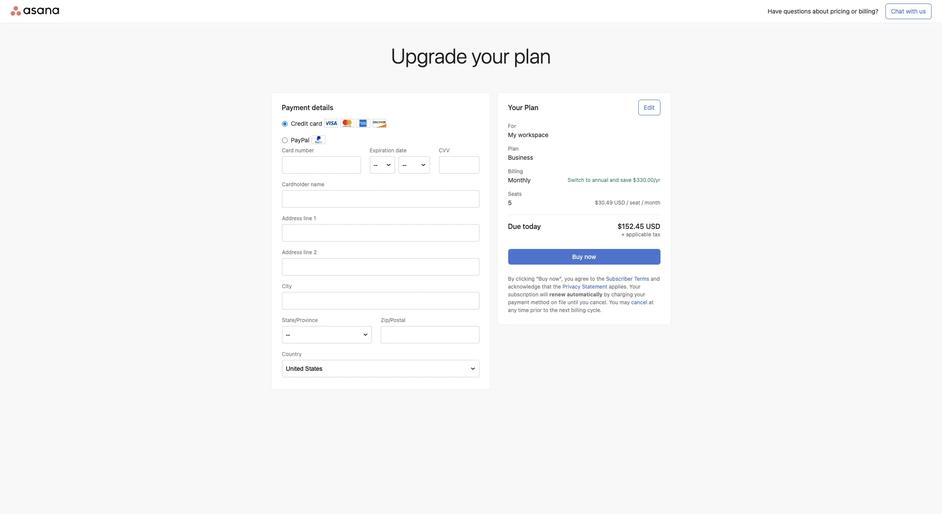 Task type: locate. For each thing, give the bounding box(es) containing it.
credit card image
[[324, 119, 387, 128]]

workspace
[[518, 131, 549, 138]]

renew
[[550, 291, 566, 298]]

buy up by clicking " buy now ", you agree to the subscriber terms on the bottom of the page
[[572, 253, 583, 260]]

the up renew
[[553, 283, 561, 290]]

buy now
[[572, 253, 596, 260]]

to left annual
[[586, 177, 591, 183]]

next
[[559, 307, 570, 313]]

/ left seat
[[627, 199, 628, 206]]

billing?
[[859, 7, 879, 15]]

month
[[645, 199, 661, 206]]

seats
[[508, 191, 522, 197]]

1 vertical spatial the
[[553, 283, 561, 290]]

pricing
[[831, 7, 850, 15]]

1 vertical spatial buy
[[539, 276, 548, 282]]

1 vertical spatial to
[[590, 276, 595, 282]]

by clicking " buy now ", you agree to the subscriber terms
[[508, 276, 649, 282]]

card
[[310, 120, 322, 127]]

and acknowledge that the
[[508, 276, 660, 290]]

billing
[[571, 307, 586, 313]]

1 vertical spatial and
[[651, 276, 660, 282]]

clicking
[[516, 276, 535, 282]]

the inside and acknowledge that the
[[553, 283, 561, 290]]

0 vertical spatial to
[[586, 177, 591, 183]]

cancel link
[[632, 299, 648, 306]]

2 vertical spatial the
[[550, 307, 558, 313]]

your subscription will
[[508, 283, 641, 298]]

at any time prior to the next billing cycle.
[[508, 299, 654, 313]]

the
[[597, 276, 605, 282], [553, 283, 561, 290], [550, 307, 558, 313]]

the down on
[[550, 307, 558, 313]]

to down method
[[544, 307, 548, 313]]

0 vertical spatial buy
[[572, 253, 583, 260]]

and left save
[[610, 177, 619, 183]]

save
[[621, 177, 632, 183]]

have
[[768, 7, 782, 15]]

and
[[610, 177, 619, 183], [651, 276, 660, 282]]

the up privacy statement applies.
[[597, 276, 605, 282]]

now inside button
[[585, 253, 596, 260]]

you right "","
[[565, 276, 573, 282]]

subscriber
[[606, 276, 633, 282]]

due today
[[508, 222, 541, 230]]

to
[[586, 177, 591, 183], [590, 276, 595, 282], [544, 307, 548, 313]]

paypal
[[291, 136, 310, 144]]

to inside at any time prior to the next billing cycle.
[[544, 307, 548, 313]]

0 vertical spatial and
[[610, 177, 619, 183]]

now up that
[[550, 276, 560, 282]]

with
[[906, 7, 918, 15]]

upgrade
[[391, 44, 467, 68]]

buy
[[572, 253, 583, 260], [539, 276, 548, 282]]

annual
[[592, 177, 609, 183]]

agree
[[575, 276, 589, 282]]

you
[[565, 276, 573, 282], [580, 299, 589, 306]]

on
[[551, 299, 557, 306]]

1 horizontal spatial and
[[651, 276, 660, 282]]

any
[[508, 307, 517, 313]]

0 horizontal spatial /
[[627, 199, 628, 206]]

applicable
[[626, 231, 652, 238]]

and inside and acknowledge that the
[[651, 276, 660, 282]]

1 horizontal spatial /
[[642, 199, 643, 206]]

2 vertical spatial to
[[544, 307, 548, 313]]

now up agree
[[585, 253, 596, 260]]

0 horizontal spatial buy
[[539, 276, 548, 282]]

$330.00/yr
[[633, 177, 661, 183]]

to up statement
[[590, 276, 595, 282]]

privacy statement link
[[563, 283, 608, 290]]

acknowledge
[[508, 283, 541, 290]]

usd
[[614, 199, 625, 206]]

1 horizontal spatial now
[[585, 253, 596, 260]]

"
[[536, 276, 539, 282]]

0 horizontal spatial now
[[550, 276, 560, 282]]

0 vertical spatial now
[[585, 253, 596, 260]]

1 horizontal spatial buy
[[572, 253, 583, 260]]

buy up that
[[539, 276, 548, 282]]

0 vertical spatial you
[[565, 276, 573, 282]]

/ right seat
[[642, 199, 643, 206]]

for
[[508, 123, 516, 129]]

1 horizontal spatial you
[[580, 299, 589, 306]]

upgrade your plan
[[391, 44, 551, 68]]

payment
[[508, 299, 529, 306]]

paypal image
[[312, 135, 326, 144]]

5
[[508, 199, 512, 206]]

1 / from the left
[[627, 199, 628, 206]]

you down automatically
[[580, 299, 589, 306]]

/
[[627, 199, 628, 206], [642, 199, 643, 206]]

1 vertical spatial you
[[580, 299, 589, 306]]

your
[[630, 283, 641, 290]]

that
[[542, 283, 552, 290]]

cancel
[[632, 299, 648, 306]]

and right terms on the right of the page
[[651, 276, 660, 282]]

billing monthly
[[508, 168, 531, 184]]

payment details
[[282, 104, 333, 111]]



Task type: describe. For each thing, give the bounding box(es) containing it.
$30.49
[[595, 199, 613, 206]]

terms
[[634, 276, 649, 282]]

automatically
[[567, 291, 603, 298]]

your plan
[[508, 104, 539, 111]]

buy now button
[[508, 249, 661, 265]]

$152.45 usd
[[618, 222, 661, 230]]

you inside by charging your payment method on file until you cancel. you may
[[580, 299, 589, 306]]

questions
[[784, 7, 811, 15]]

method
[[531, 299, 550, 306]]

plan business
[[508, 145, 533, 161]]

tax
[[653, 231, 661, 238]]

1 vertical spatial now
[[550, 276, 560, 282]]

privacy
[[563, 283, 581, 290]]

asana logo image
[[10, 6, 59, 15]]

2 / from the left
[[642, 199, 643, 206]]

monthly
[[508, 176, 531, 184]]

statement
[[582, 283, 608, 290]]

privacy statement applies.
[[563, 283, 628, 290]]

your
[[635, 291, 645, 298]]

about
[[813, 7, 829, 15]]

subscription
[[508, 291, 539, 298]]

credit card
[[291, 120, 322, 127]]

PayPal radio
[[282, 137, 288, 143]]

$30.49 usd / seat / month
[[595, 199, 661, 206]]

subscriber terms link
[[606, 276, 649, 282]]

+
[[622, 231, 625, 238]]

chat
[[891, 7, 905, 15]]

may
[[620, 299, 630, 306]]

Credit card radio
[[282, 121, 288, 126]]

0 horizontal spatial you
[[565, 276, 573, 282]]

or
[[852, 7, 857, 15]]

business
[[508, 154, 533, 161]]

edit button
[[638, 100, 661, 115]]

will
[[540, 291, 548, 298]]

charging
[[612, 291, 633, 298]]

have questions about pricing or billing?
[[768, 7, 879, 15]]

until
[[568, 299, 578, 306]]

cycle.
[[588, 307, 602, 313]]

cancel.
[[590, 299, 608, 306]]

plan
[[508, 145, 519, 152]]

chat with us
[[891, 7, 926, 15]]

$152.45 usd + applicable tax
[[618, 222, 661, 238]]

credit
[[291, 120, 308, 127]]

by
[[604, 291, 610, 298]]

billing
[[508, 168, 523, 175]]

us
[[920, 7, 926, 15]]

your plan
[[472, 44, 551, 68]]

prior
[[531, 307, 542, 313]]

seat
[[630, 199, 640, 206]]

0 horizontal spatial and
[[610, 177, 619, 183]]

you
[[609, 299, 618, 306]]

switch to annual and save $330.00/yr
[[568, 177, 661, 183]]

the inside at any time prior to the next billing cycle.
[[550, 307, 558, 313]]

time
[[518, 307, 529, 313]]

switch
[[568, 177, 584, 183]]

for my workspace
[[508, 123, 549, 138]]

file
[[559, 299, 566, 306]]

chat with us button
[[886, 3, 932, 19]]

buy inside button
[[572, 253, 583, 260]]

applies.
[[609, 283, 628, 290]]

at
[[649, 299, 654, 306]]

edit
[[644, 104, 655, 111]]

my
[[508, 131, 517, 138]]

by
[[508, 276, 514, 282]]

renew automatically
[[550, 291, 603, 298]]

seats 5
[[508, 191, 522, 206]]

0 vertical spatial the
[[597, 276, 605, 282]]

by charging your payment method on file until you cancel. you may
[[508, 291, 645, 306]]

",
[[560, 276, 563, 282]]



Task type: vqa. For each thing, say whether or not it's contained in the screenshot.
statement
yes



